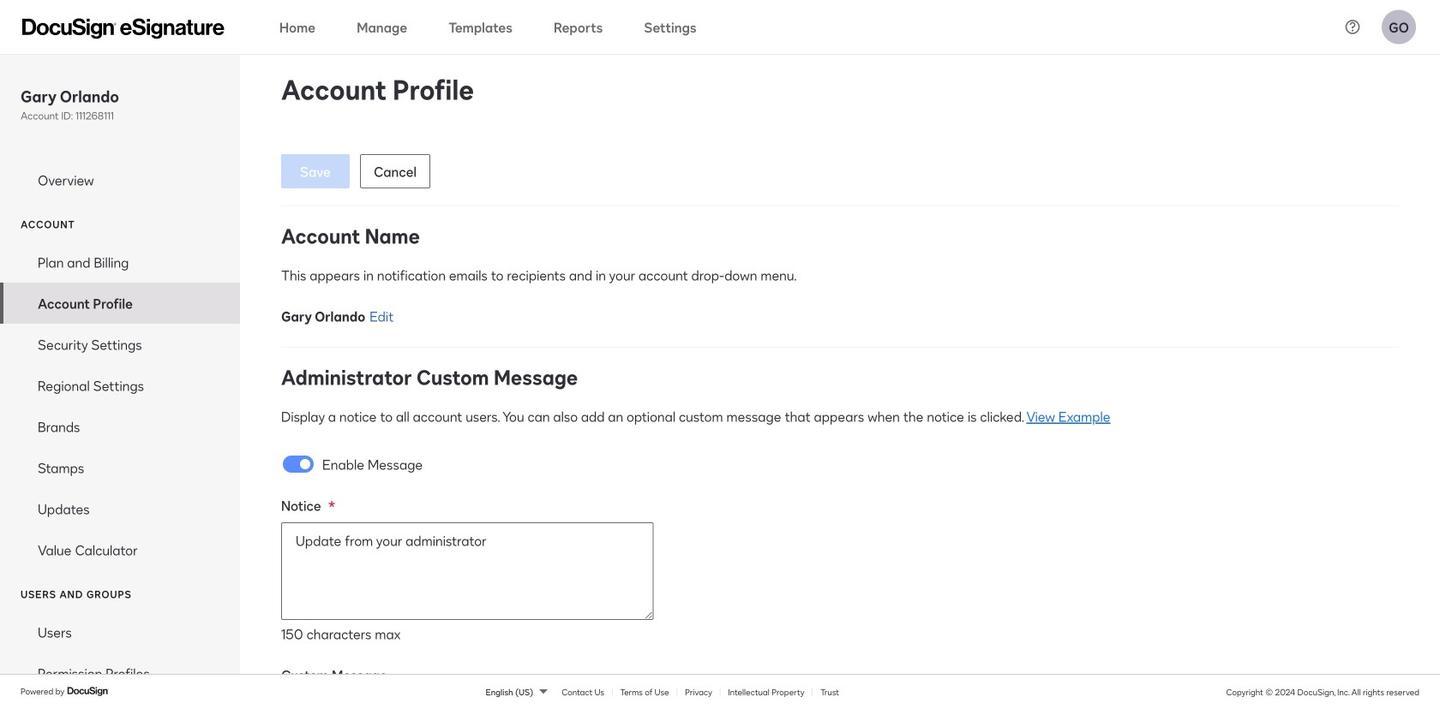 Task type: locate. For each thing, give the bounding box(es) containing it.
None text field
[[281, 523, 654, 621]]

account element
[[0, 242, 240, 571]]



Task type: describe. For each thing, give the bounding box(es) containing it.
users and groups element
[[0, 612, 240, 710]]

docusign image
[[67, 685, 110, 699]]

docusign admin image
[[22, 18, 225, 39]]



Task type: vqa. For each thing, say whether or not it's contained in the screenshot.
Account element
yes



